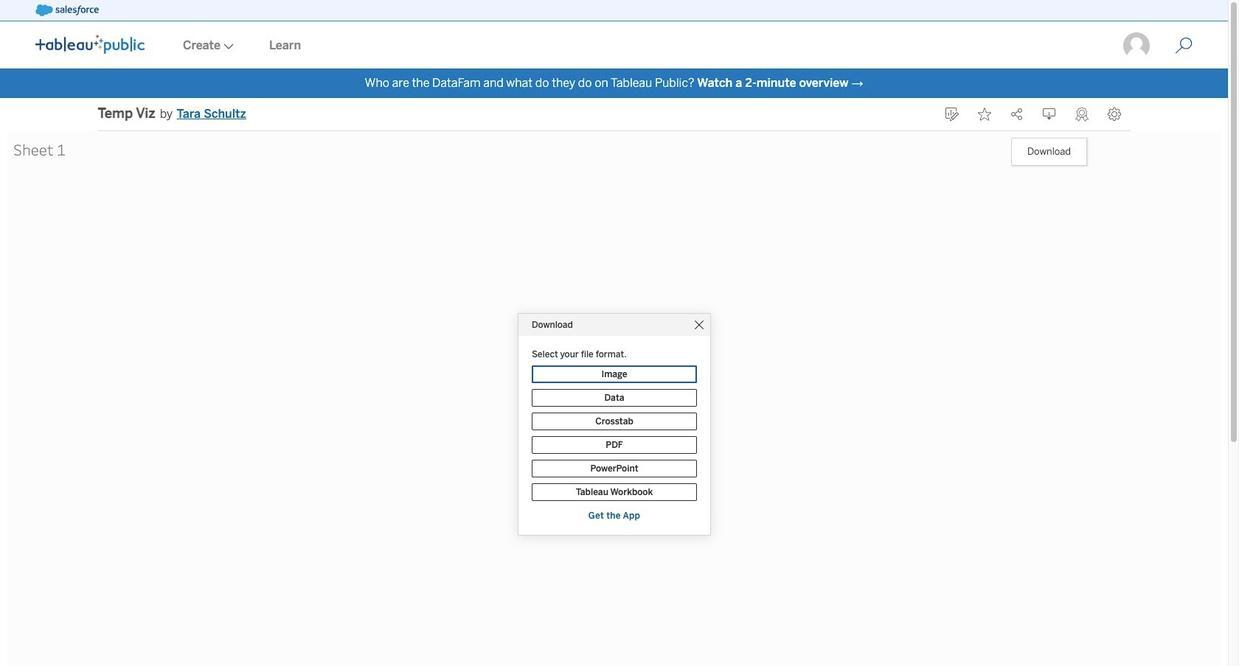 Task type: vqa. For each thing, say whether or not it's contained in the screenshot.
create icon
yes



Task type: locate. For each thing, give the bounding box(es) containing it.
salesforce logo image
[[35, 4, 99, 16]]

go to search image
[[1157, 37, 1211, 55]]



Task type: describe. For each thing, give the bounding box(es) containing it.
nominate for viz of the day image
[[1075, 107, 1088, 122]]

create image
[[221, 44, 234, 49]]

favorite button image
[[978, 108, 991, 121]]

edit image
[[945, 108, 959, 121]]

logo image
[[35, 35, 145, 54]]

tara.schultz image
[[1122, 31, 1151, 60]]



